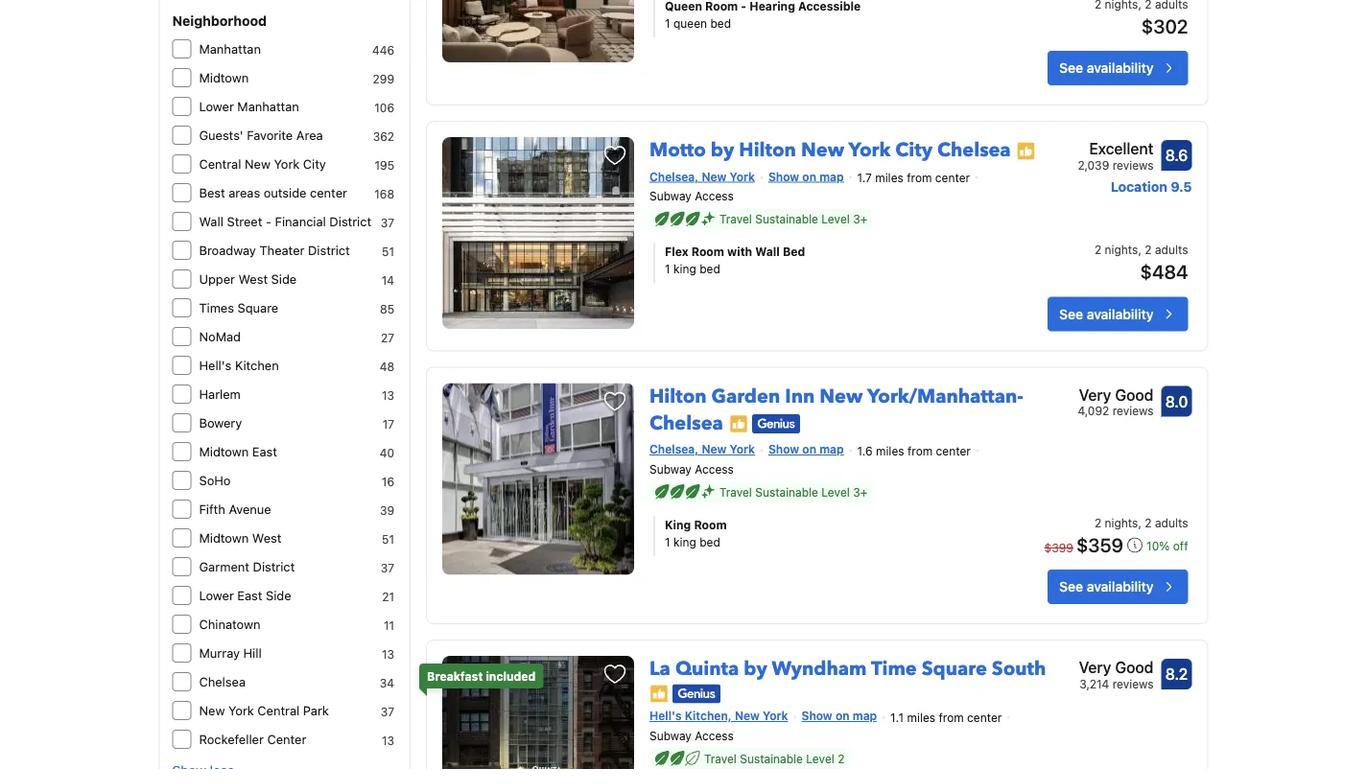 Task type: describe. For each thing, give the bounding box(es) containing it.
king inside the king room 1 king bed
[[674, 536, 696, 549]]

soho
[[199, 473, 231, 488]]

with
[[727, 245, 752, 259]]

flex room with wall bed 1 king bed
[[665, 245, 805, 276]]

13 for harlem
[[382, 389, 394, 402]]

nights for 2 nights , 2 adults
[[1105, 516, 1138, 530]]

nomad
[[199, 330, 241, 344]]

this property is part of our preferred partner program. it's committed to providing excellent service and good value. it'll pay us a higher commission if you make a booking. image for la quinta by wyndham time square south
[[650, 685, 669, 704]]

west for upper
[[238, 272, 268, 286]]

85
[[380, 302, 394, 316]]

new up rockefeller
[[199, 704, 225, 718]]

2 for 2 nights , 2 adults
[[1145, 516, 1152, 530]]

room for garden
[[694, 518, 727, 532]]

level for york/manhattan-
[[822, 486, 850, 499]]

0 horizontal spatial central
[[199, 157, 241, 171]]

east for lower
[[237, 589, 262, 603]]

0 horizontal spatial square
[[238, 301, 278, 315]]

subway for la quinta by wyndham time square south
[[650, 729, 692, 743]]

51 for midtown west
[[382, 532, 394, 546]]

york down garden
[[730, 443, 755, 456]]

scored 8.6 element
[[1161, 140, 1192, 171]]

garment
[[199, 560, 249, 574]]

area
[[296, 128, 323, 142]]

show for inn
[[768, 443, 799, 456]]

chelsea, for motto by hilton new york city chelsea
[[650, 170, 699, 183]]

kitchen,
[[685, 710, 732, 723]]

9.5
[[1171, 179, 1192, 195]]

4,092
[[1078, 404, 1109, 418]]

chelsea, for hilton garden inn new york/manhattan- chelsea
[[650, 443, 699, 456]]

2 vertical spatial chelsea
[[199, 675, 246, 689]]

very good element for la quinta by wyndham time square south
[[1079, 656, 1154, 679]]

york up outside in the top left of the page
[[274, 157, 300, 171]]

midtown for midtown west
[[199, 531, 249, 545]]

hill
[[243, 646, 262, 661]]

la quinta by wyndham time square south link
[[650, 649, 1046, 683]]

very for la quinta by wyndham time square south
[[1079, 659, 1111, 677]]

wall inside flex room with wall bed 1 king bed
[[755, 245, 780, 259]]

362
[[373, 130, 394, 143]]

excellent 2,039 reviews
[[1078, 139, 1154, 172]]

bed inside flex room with wall bed 1 king bed
[[700, 262, 720, 276]]

best
[[199, 186, 225, 200]]

13 for rockefeller center
[[382, 734, 394, 747]]

east for midtown
[[252, 445, 277, 459]]

$399
[[1044, 541, 1074, 555]]

chelsea inside the hilton garden inn new york/manhattan- chelsea
[[650, 410, 723, 437]]

1.7 miles from center subway access
[[650, 171, 970, 203]]

$359
[[1076, 534, 1124, 556]]

times square
[[199, 301, 278, 315]]

miles for york
[[875, 171, 904, 184]]

broadway theater district
[[199, 243, 350, 258]]

2 nights , 2 adults $484
[[1095, 243, 1188, 283]]

0 horizontal spatial city
[[303, 157, 326, 171]]

2,039
[[1078, 158, 1109, 172]]

included
[[486, 670, 536, 683]]

best areas outside center
[[199, 186, 347, 200]]

wall street - financial district 37
[[199, 214, 394, 229]]

show for by
[[802, 710, 832, 723]]

17
[[382, 417, 394, 431]]

west for midtown
[[252, 531, 281, 545]]

1 see availability link from the top
[[1048, 51, 1188, 85]]

outside
[[264, 186, 307, 200]]

areas
[[229, 186, 260, 200]]

queen
[[674, 16, 707, 30]]

room for by
[[692, 245, 724, 259]]

travel sustainable level 3+ for inn
[[720, 486, 868, 499]]

flex room with wall bed link
[[665, 243, 989, 260]]

harlem
[[199, 387, 241, 402]]

new right kitchen,
[[735, 710, 760, 723]]

very good 3,214 reviews
[[1079, 659, 1154, 691]]

theater
[[259, 243, 305, 258]]

neighborhood
[[172, 13, 267, 29]]

york/manhattan-
[[867, 383, 1024, 410]]

motto
[[650, 137, 706, 163]]

guests'
[[199, 128, 243, 142]]

show on map for hilton
[[768, 170, 844, 183]]

access for quinta
[[695, 729, 734, 743]]

40
[[380, 446, 394, 460]]

1 horizontal spatial city
[[896, 137, 933, 163]]

34
[[380, 676, 394, 690]]

1.1
[[890, 711, 904, 724]]

la quinta by wyndham time square south image
[[442, 656, 634, 769]]

1 availability from the top
[[1087, 60, 1154, 76]]

lower manhattan
[[199, 99, 299, 114]]

hell's kitchen
[[199, 358, 279, 373]]

hell's for hell's kitchen, new york
[[650, 710, 682, 723]]

$484
[[1140, 260, 1188, 283]]

see for motto by hilton new york city chelsea
[[1059, 306, 1083, 322]]

flex
[[665, 245, 689, 259]]

8.0
[[1165, 392, 1188, 411]]

0 vertical spatial chelsea
[[937, 137, 1011, 163]]

travel for by
[[720, 213, 752, 226]]

financial
[[275, 214, 326, 229]]

york up "with"
[[730, 170, 755, 183]]

37 inside wall street - financial district 37
[[381, 216, 394, 229]]

2 for 2 nights , 2 adults $484
[[1145, 243, 1152, 257]]

travel for quinta
[[704, 752, 737, 766]]

garden
[[712, 383, 780, 410]]

guests' favorite area
[[199, 128, 323, 142]]

side for lower east side
[[266, 589, 291, 603]]

upper
[[199, 272, 235, 286]]

location
[[1111, 179, 1168, 195]]

446
[[372, 43, 394, 57]]

excellent element
[[1078, 137, 1154, 160]]

2 vertical spatial district
[[253, 560, 295, 574]]

south
[[992, 656, 1046, 683]]

1 inside flex room with wall bed 1 king bed
[[665, 262, 670, 276]]

center for hilton garden inn new york/manhattan- chelsea
[[936, 444, 971, 458]]

park
[[303, 704, 329, 718]]

3,214
[[1080, 678, 1109, 691]]

1 horizontal spatial central
[[258, 704, 300, 718]]

37 for garment district
[[381, 561, 394, 575]]

3+ for york/manhattan-
[[853, 486, 868, 499]]

lower east side
[[199, 589, 291, 603]]

king inside flex room with wall bed 1 king bed
[[674, 262, 696, 276]]

subway for hilton garden inn new york/manhattan- chelsea
[[650, 463, 692, 476]]

0 vertical spatial manhattan
[[199, 42, 261, 56]]

scored 8.2 element
[[1161, 659, 1192, 690]]

central new york city
[[199, 157, 326, 171]]

reviews for hilton garden inn new york/manhattan- chelsea
[[1113, 404, 1154, 418]]

avenue
[[229, 502, 271, 517]]

hilton garden inn new york/manhattan- chelsea link
[[650, 376, 1024, 437]]

bowery
[[199, 416, 242, 430]]

rockefeller
[[199, 733, 264, 747]]

hilton inside the hilton garden inn new york/manhattan- chelsea
[[650, 383, 707, 410]]

center up financial
[[310, 186, 347, 200]]

midtown west
[[199, 531, 281, 545]]

sustainable for inn
[[755, 486, 818, 499]]

quinta
[[675, 656, 739, 683]]

2 down 2,039
[[1095, 243, 1102, 257]]

location 9.5
[[1111, 179, 1192, 195]]

new down garden
[[702, 443, 727, 456]]

from for york/manhattan-
[[908, 444, 933, 458]]

rockefeller center
[[199, 733, 306, 747]]

1 queen bed
[[665, 16, 731, 30]]

inn
[[785, 383, 815, 410]]

breakfast included
[[427, 670, 536, 683]]

fifth avenue
[[199, 502, 271, 517]]

lower for lower east side
[[199, 589, 234, 603]]

new inside the hilton garden inn new york/manhattan- chelsea
[[820, 383, 863, 410]]

8.2
[[1165, 666, 1188, 684]]

new down guests' favorite area
[[245, 157, 270, 171]]

times
[[199, 301, 234, 315]]

on for york
[[802, 170, 816, 183]]

new down motto
[[702, 170, 727, 183]]

center for motto by hilton new york city chelsea
[[935, 171, 970, 184]]

murray hill
[[199, 646, 262, 661]]

york up the 1.7
[[849, 137, 891, 163]]

motto by hilton new york city chelsea link
[[650, 129, 1011, 163]]

motto by hilton new york city chelsea
[[650, 137, 1011, 163]]

8.6
[[1165, 146, 1188, 164]]

1 see from the top
[[1059, 60, 1083, 76]]

11
[[384, 619, 394, 632]]

broadway
[[199, 243, 256, 258]]

travel sustainable level 2
[[704, 752, 845, 766]]

reviews inside excellent 2,039 reviews
[[1113, 158, 1154, 172]]

1 horizontal spatial square
[[922, 656, 987, 683]]



Task type: vqa. For each thing, say whether or not it's contained in the screenshot.
top 'map'
yes



Task type: locate. For each thing, give the bounding box(es) containing it.
51 for broadway theater district
[[382, 245, 394, 258]]

, for 2 nights , 2 adults $484
[[1138, 243, 1142, 257]]

favorite
[[247, 128, 293, 142]]

miles
[[875, 171, 904, 184], [876, 444, 904, 458], [907, 711, 936, 724]]

13 down '34'
[[382, 734, 394, 747]]

0 vertical spatial good
[[1115, 386, 1154, 404]]

0 horizontal spatial hell's
[[199, 358, 232, 373]]

central up center
[[258, 704, 300, 718]]

map for york/manhattan-
[[820, 443, 844, 456]]

1 vertical spatial level
[[822, 486, 850, 499]]

la
[[650, 656, 671, 683]]

show on map down motto by hilton new york city chelsea
[[768, 170, 844, 183]]

midtown up garment at left bottom
[[199, 531, 249, 545]]

adults up $484 at top right
[[1155, 243, 1188, 257]]

2 access from the top
[[695, 463, 734, 476]]

1 see availability from the top
[[1059, 60, 1154, 76]]

york up rockefeller
[[228, 704, 254, 718]]

1 vertical spatial very good element
[[1079, 656, 1154, 679]]

show
[[768, 170, 799, 183], [768, 443, 799, 456], [802, 710, 832, 723]]

1 travel sustainable level 3+ from the top
[[720, 213, 868, 226]]

on for time
[[836, 710, 850, 723]]

this property is part of our preferred partner program. it's committed to providing excellent service and good value. it'll pay us a higher commission if you make a booking. image
[[1017, 141, 1036, 161], [650, 685, 669, 704]]

travel up the king room 1 king bed
[[720, 486, 752, 499]]

access
[[695, 189, 734, 203], [695, 463, 734, 476], [695, 729, 734, 743]]

3 reviews from the top
[[1113, 678, 1154, 691]]

lower down garment at left bottom
[[199, 589, 234, 603]]

adults for 2 nights , 2 adults $484
[[1155, 243, 1188, 257]]

1 vertical spatial hilton
[[650, 383, 707, 410]]

2 for travel sustainable level 2
[[838, 752, 845, 766]]

from inside 1.6 miles from center subway access
[[908, 444, 933, 458]]

1 inside the king room 1 king bed
[[665, 536, 670, 549]]

2 51 from the top
[[382, 532, 394, 546]]

1 midtown from the top
[[199, 71, 249, 85]]

very
[[1079, 386, 1111, 404], [1079, 659, 1111, 677]]

see availability down 2 nights , 2 adults $484
[[1059, 306, 1154, 322]]

1 down king
[[665, 536, 670, 549]]

adults for 2 nights , 2 adults
[[1155, 516, 1188, 530]]

very good element for hilton garden inn new york/manhattan- chelsea
[[1078, 383, 1154, 406]]

side down garment district
[[266, 589, 291, 603]]

1 vertical spatial travel
[[720, 486, 752, 499]]

adults up 10% off
[[1155, 516, 1188, 530]]

very inside very good 3,214 reviews
[[1079, 659, 1111, 677]]

travel sustainable level 3+ up bed
[[720, 213, 868, 226]]

east
[[252, 445, 277, 459], [237, 589, 262, 603]]

king down king
[[674, 536, 696, 549]]

access down motto
[[695, 189, 734, 203]]

1 vertical spatial good
[[1115, 659, 1154, 677]]

1 vertical spatial ,
[[1138, 516, 1142, 530]]

district right financial
[[329, 214, 372, 229]]

very good element left the 8.0
[[1078, 383, 1154, 406]]

1 good from the top
[[1115, 386, 1154, 404]]

1 very from the top
[[1079, 386, 1111, 404]]

district inside wall street - financial district 37
[[329, 214, 372, 229]]

good inside very good 4,092 reviews
[[1115, 386, 1154, 404]]

room inside flex room with wall bed 1 king bed
[[692, 245, 724, 259]]

2 vertical spatial show
[[802, 710, 832, 723]]

2 see availability from the top
[[1059, 306, 1154, 322]]

hilton garden inn new york/manhattan- chelsea
[[650, 383, 1024, 437]]

wall down best
[[199, 214, 223, 229]]

0 vertical spatial access
[[695, 189, 734, 203]]

center
[[267, 733, 306, 747]]

2 1 from the top
[[665, 262, 670, 276]]

0 vertical spatial 1
[[665, 16, 670, 30]]

1 vertical spatial chelsea, new york
[[650, 443, 755, 456]]

1 access from the top
[[695, 189, 734, 203]]

$302
[[1142, 14, 1188, 37]]

room
[[692, 245, 724, 259], [694, 518, 727, 532]]

1 1 from the top
[[665, 16, 670, 30]]

nights for 2 nights , 2 adults $484
[[1105, 243, 1138, 257]]

1 vertical spatial on
[[802, 443, 816, 456]]

13 for murray hill
[[382, 648, 394, 661]]

garment district
[[199, 560, 295, 574]]

miles for time
[[907, 711, 936, 724]]

reviews
[[1113, 158, 1154, 172], [1113, 404, 1154, 418], [1113, 678, 1154, 691]]

off
[[1173, 540, 1188, 553]]

2 vertical spatial from
[[939, 711, 964, 724]]

center inside 1.7 miles from center subway access
[[935, 171, 970, 184]]

1 left queen
[[665, 16, 670, 30]]

1 king from the top
[[674, 262, 696, 276]]

3 see from the top
[[1059, 579, 1083, 595]]

2 very from the top
[[1079, 659, 1111, 677]]

0 vertical spatial see availability
[[1059, 60, 1154, 76]]

0 vertical spatial level
[[822, 213, 850, 226]]

district
[[329, 214, 372, 229], [308, 243, 350, 258], [253, 560, 295, 574]]

level up king room link
[[822, 486, 850, 499]]

midtown for midtown
[[199, 71, 249, 85]]

2 travel sustainable level 3+ from the top
[[720, 486, 868, 499]]

fifth
[[199, 502, 225, 517]]

0 vertical spatial hilton
[[739, 137, 796, 163]]

0 vertical spatial subway
[[650, 189, 692, 203]]

show on map for inn
[[768, 443, 844, 456]]

0 vertical spatial see
[[1059, 60, 1083, 76]]

see availability link
[[1048, 51, 1188, 85], [1048, 297, 1188, 331], [1048, 570, 1188, 605]]

very inside very good 4,092 reviews
[[1079, 386, 1111, 404]]

0 vertical spatial 51
[[382, 245, 394, 258]]

reviews for la quinta by wyndham time square south
[[1113, 678, 1154, 691]]

0 vertical spatial this property is part of our preferred partner program. it's committed to providing excellent service and good value. it'll pay us a higher commission if you make a booking. image
[[1017, 141, 1036, 161]]

1 vertical spatial room
[[694, 518, 727, 532]]

sustainable up bed
[[755, 213, 818, 226]]

access for by
[[695, 189, 734, 203]]

this property is part of our preferred partner program. it's committed to providing excellent service and good value. it'll pay us a higher commission if you make a booking. image for hilton garden inn new york/manhattan- chelsea
[[729, 415, 748, 434]]

wall
[[199, 214, 223, 229], [755, 245, 780, 259]]

0 horizontal spatial chelsea
[[199, 675, 246, 689]]

2 chelsea, from the top
[[650, 443, 699, 456]]

miles right "1.6"
[[876, 444, 904, 458]]

center inside 1.6 miles from center subway access
[[936, 444, 971, 458]]

1 vertical spatial lower
[[199, 589, 234, 603]]

side for upper west side
[[271, 272, 297, 286]]

new right inn
[[820, 383, 863, 410]]

37 down 168
[[381, 216, 394, 229]]

travel down hell's kitchen, new york
[[704, 752, 737, 766]]

51 down 39
[[382, 532, 394, 546]]

sustainable down 1.6 miles from center subway access
[[755, 486, 818, 499]]

3 midtown from the top
[[199, 531, 249, 545]]

square
[[238, 301, 278, 315], [922, 656, 987, 683]]

1 vertical spatial from
[[908, 444, 933, 458]]

0 vertical spatial room
[[692, 245, 724, 259]]

breakfast
[[427, 670, 483, 683]]

2 adults from the top
[[1155, 516, 1188, 530]]

lower up guests'
[[199, 99, 234, 114]]

center down york/manhattan-
[[936, 444, 971, 458]]

2 vertical spatial show on map
[[802, 710, 877, 723]]

1 subway from the top
[[650, 189, 692, 203]]

travel up "with"
[[720, 213, 752, 226]]

scored 8.0 element
[[1161, 386, 1192, 417]]

48
[[380, 360, 394, 373]]

from inside 1.1 miles from center subway access
[[939, 711, 964, 724]]

-
[[266, 214, 272, 229]]

0 vertical spatial king
[[674, 262, 696, 276]]

king
[[674, 262, 696, 276], [674, 536, 696, 549]]

miles inside 1.1 miles from center subway access
[[907, 711, 936, 724]]

subway inside 1.1 miles from center subway access
[[650, 729, 692, 743]]

see for hilton garden inn new york/manhattan- chelsea
[[1059, 579, 1083, 595]]

51 up 14
[[382, 245, 394, 258]]

very good element left 8.2
[[1079, 656, 1154, 679]]

3 subway from the top
[[650, 729, 692, 743]]

1 vertical spatial hell's
[[650, 710, 682, 723]]

13
[[382, 389, 394, 402], [382, 648, 394, 661], [382, 734, 394, 747]]

1 vertical spatial see availability
[[1059, 306, 1154, 322]]

2 up "10%"
[[1145, 516, 1152, 530]]

10%
[[1147, 540, 1170, 553]]

level
[[822, 213, 850, 226], [822, 486, 850, 499], [806, 752, 834, 766]]

hell's kitchen, new york
[[650, 710, 788, 723]]

chelsea, new york for hilton
[[650, 443, 755, 456]]

miles inside 1.6 miles from center subway access
[[876, 444, 904, 458]]

center right the 1.7
[[935, 171, 970, 184]]

nights down location
[[1105, 243, 1138, 257]]

1 vertical spatial very
[[1079, 659, 1111, 677]]

2 midtown from the top
[[199, 445, 249, 459]]

1 vertical spatial miles
[[876, 444, 904, 458]]

0 horizontal spatial wall
[[199, 214, 223, 229]]

square down the upper west side
[[238, 301, 278, 315]]

1 vertical spatial manhattan
[[237, 99, 299, 114]]

from for time
[[939, 711, 964, 724]]

show down inn
[[768, 443, 799, 456]]

168
[[374, 187, 394, 201]]

time
[[871, 656, 917, 683]]

good for hilton garden inn new york/manhattan- chelsea
[[1115, 386, 1154, 404]]

miles inside 1.7 miles from center subway access
[[875, 171, 904, 184]]

east down garment district
[[237, 589, 262, 603]]

wall inside wall street - financial district 37
[[199, 214, 223, 229]]

midtown for midtown east
[[199, 445, 249, 459]]

0 vertical spatial availability
[[1087, 60, 1154, 76]]

subway inside 1.6 miles from center subway access
[[650, 463, 692, 476]]

center for la quinta by wyndham time square south
[[967, 711, 1002, 724]]

1 vertical spatial 37
[[381, 561, 394, 575]]

midtown east
[[199, 445, 277, 459]]

2 king from the top
[[674, 536, 696, 549]]

miles for york/manhattan-
[[876, 444, 904, 458]]

see availability for motto by hilton new york city chelsea
[[1059, 306, 1154, 322]]

map for time
[[853, 710, 877, 723]]

by right the 'quinta'
[[744, 656, 767, 683]]

king down flex
[[674, 262, 696, 276]]

0 vertical spatial miles
[[875, 171, 904, 184]]

king room link
[[665, 516, 989, 534]]

3+ for york
[[853, 213, 868, 226]]

1 51 from the top
[[382, 245, 394, 258]]

1 vertical spatial 3+
[[853, 486, 868, 499]]

1 vertical spatial by
[[744, 656, 767, 683]]

upper west side
[[199, 272, 297, 286]]

bed inside the king room 1 king bed
[[700, 536, 720, 549]]

2 up $484 at top right
[[1145, 243, 1152, 257]]

1 3+ from the top
[[853, 213, 868, 226]]

this property is part of our preferred partner program. it's committed to providing excellent service and good value. it'll pay us a higher commission if you make a booking. image for motto by hilton new york city chelsea
[[1017, 141, 1036, 161]]

2 nights from the top
[[1105, 516, 1138, 530]]

1 horizontal spatial this property is part of our preferred partner program. it's committed to providing excellent service and good value. it'll pay us a higher commission if you make a booking. image
[[1017, 141, 1036, 161]]

show on map for by
[[802, 710, 877, 723]]

excellent
[[1089, 139, 1154, 158]]

very up the 3,214
[[1079, 659, 1111, 677]]

39
[[380, 504, 394, 517]]

sustainable down 1.1 miles from center subway access
[[740, 752, 803, 766]]

la quinta by wyndham time square south
[[650, 656, 1046, 683]]

1 vertical spatial sustainable
[[755, 486, 818, 499]]

0 vertical spatial chelsea,
[[650, 170, 699, 183]]

2 down 1.1 miles from center subway access
[[838, 752, 845, 766]]

10% off
[[1147, 540, 1188, 553]]

see availability for hilton garden inn new york/manhattan- chelsea
[[1059, 579, 1154, 595]]

2 vertical spatial reviews
[[1113, 678, 1154, 691]]

see availability link for hilton garden inn new york/manhattan- chelsea
[[1048, 570, 1188, 605]]

37 for new york central park
[[381, 705, 394, 719]]

2 vertical spatial see availability link
[[1048, 570, 1188, 605]]

good inside very good 3,214 reviews
[[1115, 659, 1154, 677]]

district up lower east side
[[253, 560, 295, 574]]

york up travel sustainable level 2
[[763, 710, 788, 723]]

1 13 from the top
[[382, 389, 394, 402]]

from for york
[[907, 171, 932, 184]]

, inside 2 nights , 2 adults $484
[[1138, 243, 1142, 257]]

adults inside 2 nights , 2 adults $484
[[1155, 243, 1188, 257]]

on down motto by hilton new york city chelsea
[[802, 170, 816, 183]]

this property is part of our preferred partner program. it's committed to providing excellent service and good value. it'll pay us a higher commission if you make a booking. image down the la
[[650, 685, 669, 704]]

299
[[373, 72, 394, 85]]

availability down 2 nights , 2 adults $484
[[1087, 306, 1154, 322]]

level for york
[[822, 213, 850, 226]]

3 access from the top
[[695, 729, 734, 743]]

reviews inside very good 4,092 reviews
[[1113, 404, 1154, 418]]

manhattan up favorite
[[237, 99, 299, 114]]

2 chelsea, new york from the top
[[650, 443, 755, 456]]

0 vertical spatial from
[[907, 171, 932, 184]]

chinatown
[[199, 617, 260, 632]]

1 , from the top
[[1138, 243, 1142, 257]]

0 vertical spatial side
[[271, 272, 297, 286]]

hell's for hell's kitchen
[[199, 358, 232, 373]]

0 vertical spatial east
[[252, 445, 277, 459]]

chelsea, down motto
[[650, 170, 699, 183]]

0 vertical spatial very
[[1079, 386, 1111, 404]]

very good 4,092 reviews
[[1078, 386, 1154, 418]]

king
[[665, 518, 691, 532]]

0 vertical spatial wall
[[199, 214, 223, 229]]

reviews inside very good 3,214 reviews
[[1113, 678, 1154, 691]]

2 vertical spatial availability
[[1087, 579, 1154, 595]]

1 reviews from the top
[[1113, 158, 1154, 172]]

show on map down la quinta by wyndham time square south
[[802, 710, 877, 723]]

subway inside 1.7 miles from center subway access
[[650, 189, 692, 203]]

0 vertical spatial 13
[[382, 389, 394, 402]]

2 13 from the top
[[382, 648, 394, 661]]

1 vertical spatial west
[[252, 531, 281, 545]]

east up avenue
[[252, 445, 277, 459]]

wyndham
[[772, 656, 867, 683]]

motto by hilton new york city chelsea image
[[442, 137, 634, 329]]

reviews right the 3,214
[[1113, 678, 1154, 691]]

,
[[1138, 243, 1142, 257], [1138, 516, 1142, 530]]

genius discounts available at this property. image
[[752, 415, 800, 434], [752, 415, 800, 434], [673, 685, 721, 704], [673, 685, 721, 704]]

very up the 4,092
[[1079, 386, 1111, 404]]

1 horizontal spatial hell's
[[650, 710, 682, 723]]

availability for hilton garden inn new york/manhattan- chelsea
[[1087, 579, 1154, 595]]

1 vertical spatial see availability link
[[1048, 297, 1188, 331]]

manhattan
[[199, 42, 261, 56], [237, 99, 299, 114]]

this property is part of our preferred partner program. it's committed to providing excellent service and good value. it'll pay us a higher commission if you make a booking. image for motto by hilton new york city chelsea
[[1017, 141, 1036, 161]]

1 horizontal spatial by
[[744, 656, 767, 683]]

availability down $359
[[1087, 579, 1154, 595]]

show down motto by hilton new york city chelsea
[[768, 170, 799, 183]]

level for time
[[806, 752, 834, 766]]

midtown up the 'lower manhattan'
[[199, 71, 249, 85]]

from inside 1.7 miles from center subway access
[[907, 171, 932, 184]]

2 vertical spatial 13
[[382, 734, 394, 747]]

room inside the king room 1 king bed
[[694, 518, 727, 532]]

2 up $359
[[1095, 516, 1102, 530]]

2 , from the top
[[1138, 516, 1142, 530]]

1 vertical spatial this property is part of our preferred partner program. it's committed to providing excellent service and good value. it'll pay us a higher commission if you make a booking. image
[[650, 685, 669, 704]]

, for 2 nights , 2 adults
[[1138, 516, 1142, 530]]

access down hell's kitchen, new york
[[695, 729, 734, 743]]

13 up 17
[[382, 389, 394, 402]]

very good element
[[1078, 383, 1154, 406], [1079, 656, 1154, 679]]

chelsea
[[937, 137, 1011, 163], [650, 410, 723, 437], [199, 675, 246, 689]]

0 horizontal spatial this property is part of our preferred partner program. it's committed to providing excellent service and good value. it'll pay us a higher commission if you make a booking. image
[[650, 685, 669, 704]]

sustainable for by
[[740, 752, 803, 766]]

2 see from the top
[[1059, 306, 1083, 322]]

map left "1.6"
[[820, 443, 844, 456]]

1 vertical spatial central
[[258, 704, 300, 718]]

1 vertical spatial 51
[[382, 532, 394, 546]]

1.6
[[857, 444, 873, 458]]

2 availability from the top
[[1087, 306, 1154, 322]]

travel for garden
[[720, 486, 752, 499]]

show for hilton
[[768, 170, 799, 183]]

1 vertical spatial bed
[[700, 262, 720, 276]]

access inside 1.1 miles from center subway access
[[695, 729, 734, 743]]

central down guests'
[[199, 157, 241, 171]]

midtown down bowery
[[199, 445, 249, 459]]

chelsea, new york
[[650, 170, 755, 183], [650, 443, 755, 456]]

very for hilton garden inn new york/manhattan- chelsea
[[1079, 386, 1111, 404]]

center down 'south'
[[967, 711, 1002, 724]]

0 vertical spatial show
[[768, 170, 799, 183]]

0 vertical spatial travel
[[720, 213, 752, 226]]

1
[[665, 16, 670, 30], [665, 262, 670, 276], [665, 536, 670, 549]]

1 adults from the top
[[1155, 243, 1188, 257]]

37 down '34'
[[381, 705, 394, 719]]

access inside 1.7 miles from center subway access
[[695, 189, 734, 203]]

1 vertical spatial availability
[[1087, 306, 1154, 322]]

hilton up 1.7 miles from center subway access
[[739, 137, 796, 163]]

2 see availability link from the top
[[1048, 297, 1188, 331]]

2 vertical spatial sustainable
[[740, 752, 803, 766]]

2 nights , 2 adults
[[1095, 516, 1188, 530]]

51
[[382, 245, 394, 258], [382, 532, 394, 546]]

14
[[382, 273, 394, 287]]

0 vertical spatial district
[[329, 214, 372, 229]]

2 reviews from the top
[[1113, 404, 1154, 418]]

1 vertical spatial chelsea
[[650, 410, 723, 437]]

0 vertical spatial 3+
[[853, 213, 868, 226]]

1 chelsea, from the top
[[650, 170, 699, 183]]

good for la quinta by wyndham time square south
[[1115, 659, 1154, 677]]

side
[[271, 272, 297, 286], [266, 589, 291, 603]]

this property is part of our preferred partner program. it's committed to providing excellent service and good value. it'll pay us a higher commission if you make a booking. image for la quinta by wyndham time square south
[[650, 685, 669, 704]]

2 vertical spatial 37
[[381, 705, 394, 719]]

1 vertical spatial square
[[922, 656, 987, 683]]

square right time
[[922, 656, 987, 683]]

on for york/manhattan-
[[802, 443, 816, 456]]

travel sustainable level 3+ down 1.6 miles from center subway access
[[720, 486, 868, 499]]

2 vertical spatial see availability
[[1059, 579, 1154, 595]]

on down the hilton garden inn new york/manhattan- chelsea
[[802, 443, 816, 456]]

center inside 1.1 miles from center subway access
[[967, 711, 1002, 724]]

nights inside 2 nights , 2 adults $484
[[1105, 243, 1138, 257]]

map down motto by hilton new york city chelsea
[[820, 170, 844, 183]]

this property is part of our preferred partner program. it's committed to providing excellent service and good value. it'll pay us a higher commission if you make a booking. image
[[1017, 141, 1036, 161], [729, 415, 748, 434], [729, 415, 748, 434], [650, 685, 669, 704]]

3 1 from the top
[[665, 536, 670, 549]]

new
[[801, 137, 844, 163], [245, 157, 270, 171], [702, 170, 727, 183], [820, 383, 863, 410], [702, 443, 727, 456], [199, 704, 225, 718], [735, 710, 760, 723]]

1 vertical spatial show
[[768, 443, 799, 456]]

0 horizontal spatial hilton
[[650, 383, 707, 410]]

access inside 1.6 miles from center subway access
[[695, 463, 734, 476]]

1 horizontal spatial wall
[[755, 245, 780, 259]]

1 horizontal spatial hilton
[[739, 137, 796, 163]]

0 vertical spatial chelsea, new york
[[650, 170, 755, 183]]

0 vertical spatial bed
[[710, 16, 731, 30]]

21
[[382, 590, 394, 603]]

street
[[227, 214, 262, 229]]

access for garden
[[695, 463, 734, 476]]

subway up king
[[650, 463, 692, 476]]

2 good from the top
[[1115, 659, 1154, 677]]

2 vertical spatial map
[[853, 710, 877, 723]]

1 vertical spatial access
[[695, 463, 734, 476]]

availability down the $302
[[1087, 60, 1154, 76]]

16
[[382, 475, 394, 488]]

2 vertical spatial travel
[[704, 752, 737, 766]]

travel sustainable level 3+ for hilton
[[720, 213, 868, 226]]

0 vertical spatial map
[[820, 170, 844, 183]]

2 vertical spatial on
[[836, 710, 850, 723]]

murray
[[199, 646, 240, 661]]

map
[[820, 170, 844, 183], [820, 443, 844, 456], [853, 710, 877, 723]]

chelsea, new york down garden
[[650, 443, 755, 456]]

1 down flex
[[665, 262, 670, 276]]

1.7
[[857, 171, 872, 184]]

west
[[238, 272, 268, 286], [252, 531, 281, 545]]

from right 1.1
[[939, 711, 964, 724]]

central
[[199, 157, 241, 171], [258, 704, 300, 718]]

1 vertical spatial chelsea,
[[650, 443, 699, 456]]

2 3+ from the top
[[853, 486, 868, 499]]

bed
[[710, 16, 731, 30], [700, 262, 720, 276], [700, 536, 720, 549]]

lower
[[199, 99, 234, 114], [199, 589, 234, 603]]

good
[[1115, 386, 1154, 404], [1115, 659, 1154, 677]]

0 vertical spatial reviews
[[1113, 158, 1154, 172]]

1 nights from the top
[[1105, 243, 1138, 257]]

kitchen
[[235, 358, 279, 373]]

chelsea, new york for motto
[[650, 170, 755, 183]]

center
[[935, 171, 970, 184], [310, 186, 347, 200], [936, 444, 971, 458], [967, 711, 1002, 724]]

access up the king room 1 king bed
[[695, 463, 734, 476]]

side down theater
[[271, 272, 297, 286]]

1 chelsea, new york from the top
[[650, 170, 755, 183]]

west down avenue
[[252, 531, 281, 545]]

king room 1 king bed
[[665, 518, 727, 549]]

1 vertical spatial king
[[674, 536, 696, 549]]

see availability link for motto by hilton new york city chelsea
[[1048, 297, 1188, 331]]

3 see availability from the top
[[1059, 579, 1154, 595]]

2 subway from the top
[[650, 463, 692, 476]]

hell's left kitchen,
[[650, 710, 682, 723]]

3 37 from the top
[[381, 705, 394, 719]]

27
[[381, 331, 394, 344]]

1 vertical spatial district
[[308, 243, 350, 258]]

room right flex
[[692, 245, 724, 259]]

level up flex room with wall bed link
[[822, 213, 850, 226]]

new york central park
[[199, 704, 329, 718]]

from right the 1.7
[[907, 171, 932, 184]]

hilton garden inn new york/manhattan-chelsea image
[[442, 383, 634, 575]]

37
[[381, 216, 394, 229], [381, 561, 394, 575], [381, 705, 394, 719]]

2 vertical spatial 1
[[665, 536, 670, 549]]

manhattan down neighborhood
[[199, 42, 261, 56]]

sustainable for hilton
[[755, 213, 818, 226]]

map for york
[[820, 170, 844, 183]]

level down 1.1 miles from center subway access
[[806, 752, 834, 766]]

3 13 from the top
[[382, 734, 394, 747]]

see availability down the $302
[[1059, 60, 1154, 76]]

0 vertical spatial lower
[[199, 99, 234, 114]]

2 lower from the top
[[199, 589, 234, 603]]

3 availability from the top
[[1087, 579, 1154, 595]]

west up "times square"
[[238, 272, 268, 286]]

bed
[[783, 245, 805, 259]]

reviews down excellent
[[1113, 158, 1154, 172]]

1 vertical spatial wall
[[755, 245, 780, 259]]

see availability link down $359
[[1048, 570, 1188, 605]]

good left the 8.0
[[1115, 386, 1154, 404]]

by right motto
[[711, 137, 734, 163]]

lower for lower manhattan
[[199, 99, 234, 114]]

0 vertical spatial west
[[238, 272, 268, 286]]

2 37 from the top
[[381, 561, 394, 575]]

2 vertical spatial bed
[[700, 536, 720, 549]]

195
[[375, 158, 394, 172]]

0 vertical spatial by
[[711, 137, 734, 163]]

1 vertical spatial reviews
[[1113, 404, 1154, 418]]

2 vertical spatial miles
[[907, 711, 936, 724]]

1 37 from the top
[[381, 216, 394, 229]]

0 vertical spatial hell's
[[199, 358, 232, 373]]

subway for motto by hilton new york city chelsea
[[650, 189, 692, 203]]

3 see availability link from the top
[[1048, 570, 1188, 605]]

1 lower from the top
[[199, 99, 234, 114]]

availability for motto by hilton new york city chelsea
[[1087, 306, 1154, 322]]

new up 1.7 miles from center subway access
[[801, 137, 844, 163]]

3+ down the 1.7
[[853, 213, 868, 226]]



